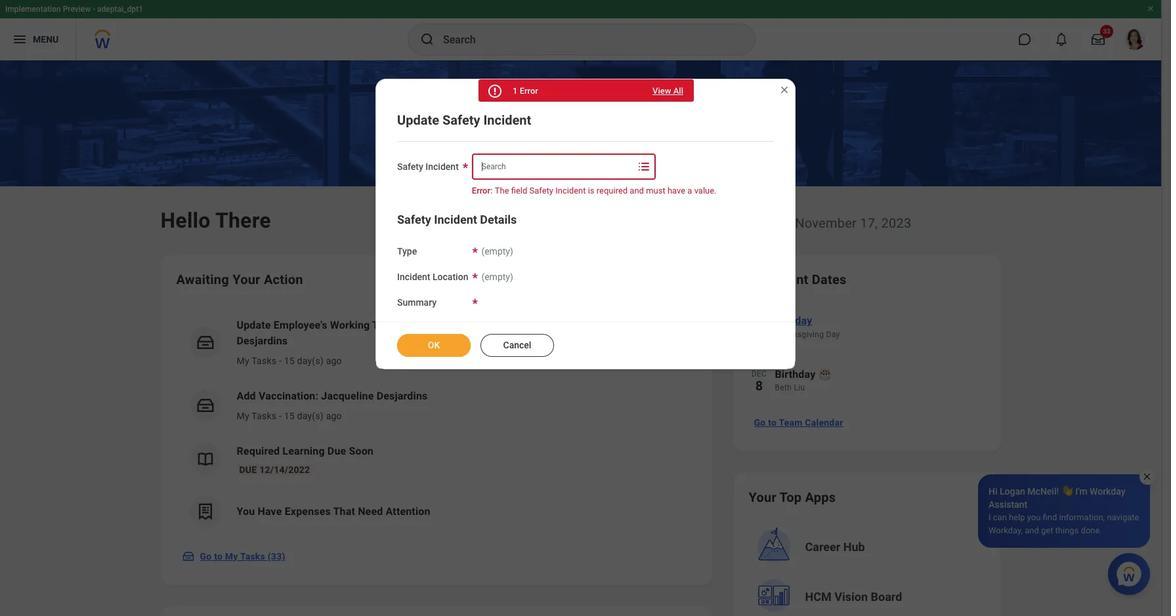 Task type: locate. For each thing, give the bounding box(es) containing it.
1 vertical spatial (empty)
[[482, 272, 513, 282]]

0 horizontal spatial and
[[630, 186, 644, 196]]

due down "required"
[[239, 465, 257, 475]]

2 day(s) from the top
[[297, 411, 324, 422]]

0 vertical spatial to
[[768, 418, 777, 428]]

15 for first inbox icon from the bottom of the awaiting your action list
[[284, 411, 295, 422]]

0 horizontal spatial update
[[237, 319, 271, 332]]

1 vertical spatial to
[[214, 552, 223, 562]]

0 vertical spatial ago
[[326, 356, 342, 366]]

2023
[[882, 215, 912, 231]]

hello there main content
[[0, 60, 1162, 617]]

👋
[[1062, 487, 1074, 497]]

go
[[754, 418, 766, 428], [200, 552, 212, 562]]

you have expenses that need attention button
[[176, 486, 696, 538]]

1 vertical spatial 15
[[284, 411, 295, 422]]

desjardins
[[237, 335, 288, 347], [377, 390, 428, 403]]

inbox image
[[195, 333, 215, 353], [195, 396, 215, 416]]

value.
[[695, 186, 717, 196]]

you have expenses that need attention
[[237, 506, 431, 518]]

- for first inbox icon from the bottom of the awaiting your action list
[[279, 411, 282, 422]]

and left must at the top right of page
[[630, 186, 644, 196]]

incident down error:
[[434, 213, 477, 227]]

1 horizontal spatial update
[[397, 112, 439, 128]]

0 vertical spatial (empty)
[[482, 247, 513, 257]]

request
[[403, 319, 442, 332]]

action
[[264, 272, 303, 288]]

2 inbox image from the top
[[195, 396, 215, 416]]

1 vertical spatial your
[[749, 490, 777, 506]]

(empty) right 'location'
[[482, 272, 513, 282]]

- up vaccination:
[[279, 356, 282, 366]]

day(s)
[[297, 356, 324, 366], [297, 411, 324, 422]]

1 my tasks - 15 day(s) ago from the top
[[237, 356, 342, 366]]

apps
[[805, 490, 836, 506]]

go left team
[[754, 418, 766, 428]]

0 vertical spatial 15
[[284, 356, 295, 366]]

go right inbox image
[[200, 552, 212, 562]]

1 error
[[513, 86, 538, 96]]

update safety incident dialog
[[376, 79, 796, 369]]

ago up "add vaccination: jacqueline desjardins"
[[326, 356, 342, 366]]

0 vertical spatial my
[[237, 356, 249, 366]]

1 vertical spatial -
[[279, 356, 282, 366]]

day
[[826, 330, 840, 340]]

error: the field safety incident is required and must have a value.
[[472, 186, 717, 196]]

tasks down add
[[252, 411, 277, 422]]

notifications large image
[[1055, 33, 1068, 46]]

my down add
[[237, 411, 249, 422]]

incident location
[[397, 272, 468, 282]]

holiday button
[[775, 313, 985, 330]]

hcm
[[805, 590, 832, 604]]

0 vertical spatial go
[[754, 418, 766, 428]]

field
[[511, 186, 528, 196]]

go to team calendar
[[754, 418, 844, 428]]

0 vertical spatial jacqueline
[[582, 319, 634, 332]]

1 horizontal spatial to
[[768, 418, 777, 428]]

tasks inside "go to my tasks (33)" button
[[240, 552, 265, 562]]

0 vertical spatial due
[[328, 445, 346, 458]]

safety incident details button
[[397, 213, 517, 227]]

2 (empty) from the top
[[482, 272, 513, 282]]

1 vertical spatial jacqueline
[[321, 390, 374, 403]]

you
[[1028, 513, 1041, 523]]

0 vertical spatial update
[[397, 112, 439, 128]]

career hub button
[[750, 524, 987, 571]]

1 vertical spatial day(s)
[[297, 411, 324, 422]]

your left top
[[749, 490, 777, 506]]

all
[[674, 86, 684, 96]]

1 ago from the top
[[326, 356, 342, 366]]

learning
[[283, 445, 325, 458]]

1 15 from the top
[[284, 356, 295, 366]]

time:
[[372, 319, 400, 332]]

1
[[513, 86, 518, 96]]

tasks up add
[[252, 356, 277, 366]]

- right preview
[[93, 5, 95, 14]]

tasks for 2nd inbox icon from the bottom
[[252, 356, 277, 366]]

search image
[[420, 32, 435, 47]]

0 vertical spatial tasks
[[252, 356, 277, 366]]

Safety Incident field
[[473, 155, 635, 179]]

update inside update safety incident dialog
[[397, 112, 439, 128]]

update for update employee's working time: request flexible work arrangement: jacqueline desjardins
[[237, 319, 271, 332]]

1 horizontal spatial jacqueline
[[582, 319, 634, 332]]

2 15 from the top
[[284, 411, 295, 422]]

0 vertical spatial desjardins
[[237, 335, 288, 347]]

workday
[[1090, 487, 1126, 497]]

inbox image
[[182, 550, 195, 563]]

working
[[330, 319, 370, 332]]

incident left is
[[556, 186, 586, 196]]

day(s) for 2nd inbox icon from the bottom
[[297, 356, 324, 366]]

1 horizontal spatial your
[[749, 490, 777, 506]]

2 vertical spatial my
[[225, 552, 238, 562]]

my up add
[[237, 356, 249, 366]]

get
[[1041, 526, 1054, 536]]

incident
[[484, 112, 531, 128], [426, 162, 459, 172], [556, 186, 586, 196], [434, 213, 477, 227], [397, 272, 430, 282]]

update up "safety incident"
[[397, 112, 439, 128]]

1 horizontal spatial and
[[1025, 526, 1039, 536]]

(empty) for incident location
[[482, 272, 513, 282]]

beth
[[775, 384, 792, 393]]

work
[[485, 319, 510, 332]]

ago
[[326, 356, 342, 366], [326, 411, 342, 422]]

inbox image down awaiting
[[195, 333, 215, 353]]

add
[[237, 390, 256, 403]]

ago down "add vaccination: jacqueline desjardins"
[[326, 411, 342, 422]]

0 horizontal spatial due
[[239, 465, 257, 475]]

preview
[[63, 5, 91, 14]]

to inside button
[[214, 552, 223, 562]]

- for 2nd inbox icon from the bottom
[[279, 356, 282, 366]]

hello there
[[161, 208, 271, 233]]

to
[[768, 418, 777, 428], [214, 552, 223, 562]]

things
[[1056, 526, 1079, 536]]

ago for 2nd inbox icon from the bottom
[[326, 356, 342, 366]]

to right inbox image
[[214, 552, 223, 562]]

update for update safety incident
[[397, 112, 439, 128]]

a
[[688, 186, 692, 196]]

0 horizontal spatial go
[[200, 552, 212, 562]]

tasks
[[252, 356, 277, 366], [252, 411, 277, 422], [240, 552, 265, 562]]

0 vertical spatial -
[[93, 5, 95, 14]]

career hub
[[805, 540, 865, 554]]

hub
[[844, 540, 865, 554]]

15 down vaccination:
[[284, 411, 295, 422]]

to inside button
[[768, 418, 777, 428]]

the
[[495, 186, 509, 196]]

0 vertical spatial your
[[233, 272, 260, 288]]

1 vertical spatial and
[[1025, 526, 1039, 536]]

0 vertical spatial and
[[630, 186, 644, 196]]

1 vertical spatial update
[[237, 319, 271, 332]]

safety inside group
[[397, 213, 431, 227]]

1 (empty) from the top
[[482, 247, 513, 257]]

and
[[630, 186, 644, 196], [1025, 526, 1039, 536]]

desjardins down employee's
[[237, 335, 288, 347]]

1 vertical spatial desjardins
[[377, 390, 428, 403]]

1 vertical spatial my tasks - 15 day(s) ago
[[237, 411, 342, 422]]

update safety incident
[[397, 112, 531, 128]]

day(s) down employee's
[[297, 356, 324, 366]]

update left employee's
[[237, 319, 271, 332]]

update inside update employee's working time: request flexible work arrangement: jacqueline desjardins
[[237, 319, 271, 332]]

safety incident
[[397, 162, 459, 172]]

hcm vision board
[[805, 590, 903, 604]]

to left team
[[768, 418, 777, 428]]

1 vertical spatial tasks
[[252, 411, 277, 422]]

inbox image left add
[[195, 396, 215, 416]]

my tasks - 15 day(s) ago up vaccination:
[[237, 356, 342, 366]]

expenses
[[285, 506, 331, 518]]

go inside button
[[754, 418, 766, 428]]

desjardins down the ok button
[[377, 390, 428, 403]]

your
[[233, 272, 260, 288], [749, 490, 777, 506]]

location
[[433, 272, 468, 282]]

your left action
[[233, 272, 260, 288]]

important dates element
[[749, 305, 985, 407]]

1 vertical spatial ago
[[326, 411, 342, 422]]

arrangement:
[[513, 319, 579, 332]]

need
[[358, 506, 383, 518]]

2 vertical spatial -
[[279, 411, 282, 422]]

0 horizontal spatial to
[[214, 552, 223, 562]]

team
[[779, 418, 803, 428]]

1 inbox image from the top
[[195, 333, 215, 353]]

vision
[[835, 590, 868, 604]]

my right inbox image
[[225, 552, 238, 562]]

liu
[[794, 384, 805, 393]]

1 day(s) from the top
[[297, 356, 324, 366]]

(empty) down details
[[482, 247, 513, 257]]

day(s) for first inbox icon from the bottom of the awaiting your action list
[[297, 411, 324, 422]]

close update safety incident image
[[779, 85, 790, 95]]

17,
[[860, 215, 878, 231]]

0 vertical spatial inbox image
[[195, 333, 215, 353]]

2 vertical spatial tasks
[[240, 552, 265, 562]]

calendar
[[805, 418, 844, 428]]

0 vertical spatial my tasks - 15 day(s) ago
[[237, 356, 342, 366]]

0 horizontal spatial desjardins
[[237, 335, 288, 347]]

jacqueline
[[582, 319, 634, 332], [321, 390, 374, 403]]

go for go to my tasks (33)
[[200, 552, 212, 562]]

go inside button
[[200, 552, 212, 562]]

due
[[328, 445, 346, 458], [239, 465, 257, 475]]

15 up vaccination:
[[284, 356, 295, 366]]

and down you
[[1025, 526, 1039, 536]]

update
[[397, 112, 439, 128], [237, 319, 271, 332]]

- down vaccination:
[[279, 411, 282, 422]]

jacqueline right arrangement:
[[582, 319, 634, 332]]

november
[[795, 215, 857, 231]]

jacqueline up soon
[[321, 390, 374, 403]]

1 horizontal spatial go
[[754, 418, 766, 428]]

required
[[597, 186, 628, 196]]

1 vertical spatial inbox image
[[195, 396, 215, 416]]

2 ago from the top
[[326, 411, 342, 422]]

to for my
[[214, 552, 223, 562]]

day(s) down "add vaccination: jacqueline desjardins"
[[297, 411, 324, 422]]

due left soon
[[328, 445, 346, 458]]

tasks left (33)
[[240, 552, 265, 562]]

my tasks - 15 day(s) ago
[[237, 356, 342, 366], [237, 411, 342, 422]]

8
[[756, 378, 763, 394]]

1 vertical spatial due
[[239, 465, 257, 475]]

my
[[237, 356, 249, 366], [237, 411, 249, 422], [225, 552, 238, 562]]

logan
[[1000, 487, 1026, 497]]

1 vertical spatial go
[[200, 552, 212, 562]]

my tasks - 15 day(s) ago down vaccination:
[[237, 411, 342, 422]]

assistant
[[989, 500, 1028, 510]]

0 vertical spatial day(s)
[[297, 356, 324, 366]]



Task type: vqa. For each thing, say whether or not it's contained in the screenshot.
Worker for Worker dropdown button
no



Task type: describe. For each thing, give the bounding box(es) containing it.
cancel button
[[481, 334, 554, 357]]

find
[[1043, 513, 1057, 523]]

hi logan mcneil! 👋 i'm workday assistant i can help you find information, navigate workday, and get things done.
[[989, 487, 1140, 536]]

navigate
[[1107, 513, 1140, 523]]

2 my tasks - 15 day(s) ago from the top
[[237, 411, 342, 422]]

help
[[1009, 513, 1025, 523]]

15 for 2nd inbox icon from the bottom
[[284, 356, 295, 366]]

go to team calendar button
[[749, 410, 849, 436]]

awaiting your action
[[176, 272, 303, 288]]

awaiting
[[176, 272, 229, 288]]

🎂
[[819, 368, 832, 381]]

ok button
[[397, 334, 471, 357]]

incident down update safety incident
[[426, 162, 459, 172]]

top
[[780, 490, 802, 506]]

flexible
[[445, 319, 483, 332]]

jacqueline inside update employee's working time: request flexible work arrangement: jacqueline desjardins
[[582, 319, 634, 332]]

information,
[[1060, 513, 1105, 523]]

is
[[588, 186, 595, 196]]

inbox large image
[[1092, 33, 1105, 46]]

required learning due soon
[[237, 445, 374, 458]]

have
[[668, 186, 686, 196]]

(empty) for type
[[482, 247, 513, 257]]

my inside button
[[225, 552, 238, 562]]

dates
[[812, 272, 847, 288]]

incident up summary
[[397, 272, 430, 282]]

view all
[[653, 86, 684, 96]]

and inside hi logan mcneil! 👋 i'm workday assistant i can help you find information, navigate workday, and get things done.
[[1025, 526, 1039, 536]]

you
[[237, 506, 255, 518]]

error
[[520, 86, 538, 96]]

details
[[480, 213, 517, 227]]

exclamation image
[[490, 87, 500, 97]]

must
[[646, 186, 666, 196]]

- inside implementation preview -   adeptai_dpt1 banner
[[93, 5, 95, 14]]

summary
[[397, 297, 437, 308]]

ok
[[428, 340, 440, 350]]

1 horizontal spatial desjardins
[[377, 390, 428, 403]]

and inside update safety incident dialog
[[630, 186, 644, 196]]

dec 8
[[752, 370, 767, 394]]

book open image
[[195, 450, 215, 470]]

implementation preview -   adeptai_dpt1
[[5, 5, 143, 14]]

birthday
[[775, 368, 816, 381]]

close environment banner image
[[1147, 5, 1155, 12]]

required
[[237, 445, 280, 458]]

adeptai_dpt1
[[97, 5, 143, 14]]

add vaccination: jacqueline desjardins
[[237, 390, 428, 403]]

there
[[215, 208, 271, 233]]

nov
[[751, 316, 768, 325]]

12/14/2022
[[259, 465, 310, 475]]

safety incident details group
[[397, 212, 774, 310]]

implementation preview -   adeptai_dpt1 banner
[[0, 0, 1162, 60]]

dec
[[752, 370, 767, 379]]

i
[[989, 513, 991, 523]]

0 horizontal spatial your
[[233, 272, 260, 288]]

safety incident details
[[397, 213, 517, 227]]

go for go to team calendar
[[754, 418, 766, 428]]

to for team
[[768, 418, 777, 428]]

go to my tasks (33) button
[[176, 544, 293, 570]]

it's friday, november 17, 2023
[[733, 215, 912, 231]]

1 vertical spatial my
[[237, 411, 249, 422]]

it's
[[733, 215, 750, 231]]

go to my tasks (33)
[[200, 552, 285, 562]]

hello
[[161, 208, 211, 233]]

career
[[805, 540, 841, 554]]

your top apps
[[749, 490, 836, 506]]

workday,
[[989, 526, 1023, 536]]

awaiting your action list
[[176, 307, 696, 538]]

prompts image
[[636, 159, 652, 175]]

0 horizontal spatial jacqueline
[[321, 390, 374, 403]]

profile logan mcneil element
[[1117, 25, 1154, 54]]

view
[[653, 86, 671, 96]]

important dates
[[749, 272, 847, 288]]

1 horizontal spatial due
[[328, 445, 346, 458]]

have
[[258, 506, 282, 518]]

(33)
[[268, 552, 285, 562]]

important
[[749, 272, 809, 288]]

dashboard expenses image
[[195, 502, 215, 522]]

implementation
[[5, 5, 61, 14]]

soon
[[349, 445, 374, 458]]

that
[[333, 506, 355, 518]]

incident down 1
[[484, 112, 531, 128]]

done.
[[1081, 526, 1102, 536]]

due 12/14/2022
[[239, 465, 310, 475]]

tasks for first inbox icon from the bottom of the awaiting your action list
[[252, 411, 277, 422]]

can
[[993, 513, 1007, 523]]

i'm
[[1076, 487, 1088, 497]]

vaccination:
[[259, 390, 319, 403]]

thanksgiving
[[775, 330, 824, 340]]

ago for first inbox icon from the bottom of the awaiting your action list
[[326, 411, 342, 422]]

employee's
[[274, 319, 327, 332]]

x image
[[1143, 472, 1152, 482]]

cancel
[[503, 340, 532, 350]]

holiday thanksgiving day
[[775, 315, 840, 340]]

desjardins inside update employee's working time: request flexible work arrangement: jacqueline desjardins
[[237, 335, 288, 347]]

board
[[871, 590, 903, 604]]

update employee's working time: request flexible work arrangement: jacqueline desjardins
[[237, 319, 634, 347]]

error:
[[472, 186, 493, 196]]



